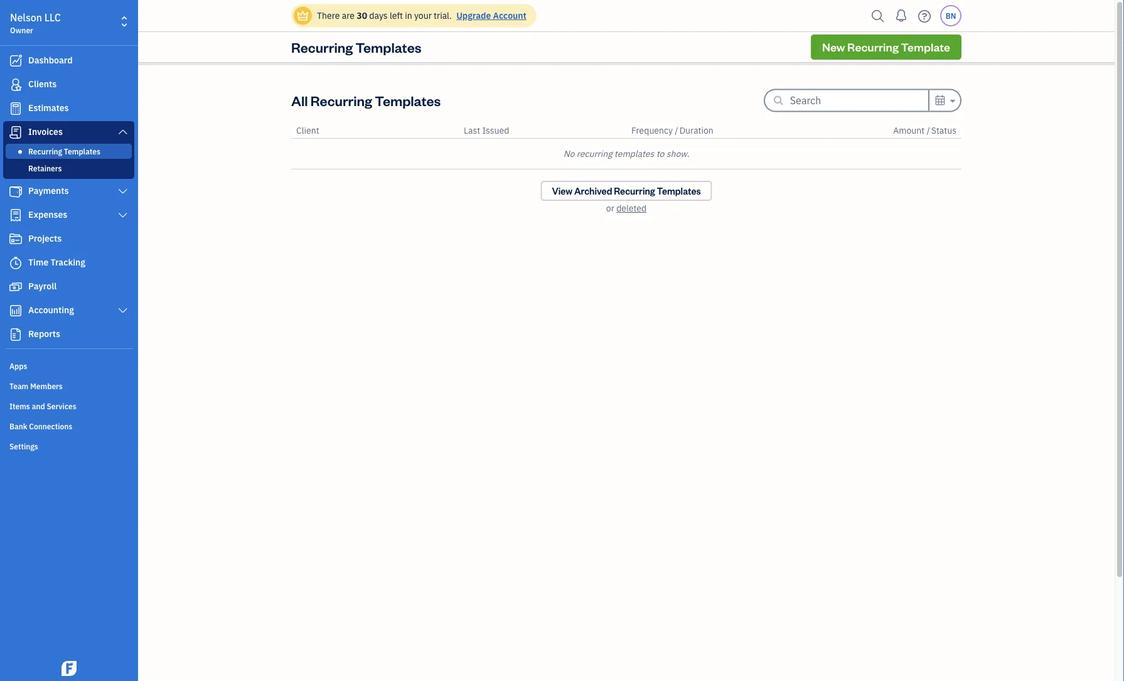 Task type: describe. For each thing, give the bounding box(es) containing it.
recurring right all
[[311, 91, 372, 109]]

frequency link
[[632, 125, 675, 136]]

last
[[464, 125, 480, 136]]

retainers
[[28, 163, 62, 173]]

recurring down search 'icon' at the right top of page
[[848, 40, 899, 54]]

templates inside view archived recurring templates or deleted
[[657, 185, 701, 197]]

amount / status
[[894, 125, 957, 136]]

left
[[390, 10, 403, 21]]

show.
[[667, 148, 690, 159]]

team
[[9, 381, 28, 391]]

services
[[47, 401, 76, 411]]

reports
[[28, 328, 60, 340]]

bank connections link
[[3, 416, 134, 435]]

payroll link
[[3, 276, 134, 298]]

chart image
[[8, 305, 23, 317]]

items and services link
[[3, 396, 134, 415]]

llc
[[44, 11, 61, 24]]

go to help image
[[915, 7, 935, 25]]

bank connections
[[9, 421, 72, 431]]

accounting link
[[3, 299, 134, 322]]

archived
[[574, 185, 612, 197]]

estimates
[[28, 102, 69, 114]]

expense image
[[8, 209, 23, 222]]

nelson llc owner
[[10, 11, 61, 35]]

project image
[[8, 233, 23, 245]]

duration link
[[680, 125, 714, 136]]

timer image
[[8, 257, 23, 269]]

time
[[28, 256, 48, 268]]

templates inside main element
[[64, 146, 100, 156]]

recurring
[[577, 148, 612, 159]]

owner
[[10, 25, 33, 35]]

account
[[493, 10, 527, 21]]

freshbooks image
[[59, 661, 79, 676]]

recurring down there
[[291, 38, 353, 56]]

no recurring templates to show.
[[564, 148, 690, 159]]

new
[[822, 40, 845, 54]]

chevron large down image for payments
[[117, 186, 129, 197]]

estimates link
[[3, 97, 134, 120]]

amount
[[894, 125, 925, 136]]

there are 30 days left in your trial. upgrade account
[[317, 10, 527, 21]]

bn button
[[941, 5, 962, 26]]

calendar image
[[935, 93, 946, 108]]

new recurring template
[[822, 40, 951, 54]]

template
[[901, 40, 951, 54]]

retainers link
[[6, 161, 132, 176]]

money image
[[8, 281, 23, 293]]

team members link
[[3, 376, 134, 395]]

are
[[342, 10, 355, 21]]

all
[[291, 91, 308, 109]]

dashboard link
[[3, 50, 134, 72]]

time tracking link
[[3, 252, 134, 274]]

expenses link
[[3, 204, 134, 227]]

apps link
[[3, 356, 134, 375]]

view archived recurring templates link
[[541, 181, 712, 201]]

to
[[657, 148, 665, 159]]

no
[[564, 148, 575, 159]]

members
[[30, 381, 63, 391]]

new recurring template link
[[811, 35, 962, 60]]

your
[[414, 10, 432, 21]]

30
[[357, 10, 367, 21]]



Task type: locate. For each thing, give the bounding box(es) containing it.
templates
[[356, 38, 422, 56], [375, 91, 441, 109], [64, 146, 100, 156], [657, 185, 701, 197]]

bank
[[9, 421, 27, 431]]

/ left duration
[[675, 125, 679, 136]]

0 vertical spatial recurring templates
[[291, 38, 422, 56]]

chevron large down image down payroll link
[[117, 306, 129, 316]]

bn
[[946, 11, 956, 21]]

issued
[[482, 125, 509, 136]]

/ left status link
[[927, 125, 930, 136]]

payments
[[28, 185, 69, 197]]

crown image
[[296, 9, 310, 22]]

chevron large down image
[[117, 127, 129, 137], [117, 306, 129, 316]]

time tracking
[[28, 256, 85, 268]]

status
[[932, 125, 957, 136]]

recurring inside view archived recurring templates or deleted
[[614, 185, 655, 197]]

tracking
[[51, 256, 85, 268]]

/
[[675, 125, 679, 136], [927, 125, 930, 136]]

chevron large down image up the recurring templates link
[[117, 127, 129, 137]]

estimate image
[[8, 102, 23, 115]]

amount link
[[894, 125, 927, 136]]

reports link
[[3, 323, 134, 346]]

settings link
[[3, 436, 134, 455]]

recurring inside main element
[[28, 146, 62, 156]]

main element
[[0, 0, 170, 681]]

1 horizontal spatial recurring templates
[[291, 38, 422, 56]]

/ for duration
[[675, 125, 679, 136]]

view
[[552, 185, 573, 197]]

accounting
[[28, 304, 74, 316]]

chevron large down image for invoices
[[117, 127, 129, 137]]

upgrade account link
[[454, 10, 527, 21]]

0 horizontal spatial recurring templates
[[28, 146, 100, 156]]

frequency / duration
[[632, 125, 714, 136]]

report image
[[8, 328, 23, 341]]

chevron large down image
[[117, 186, 129, 197], [117, 210, 129, 220]]

team members
[[9, 381, 63, 391]]

recurring templates link
[[6, 144, 132, 159]]

chevron large down image inside accounting "link"
[[117, 306, 129, 316]]

1 vertical spatial chevron large down image
[[117, 306, 129, 316]]

dashboard image
[[8, 55, 23, 67]]

deleted
[[617, 202, 647, 214]]

recurring templates down 30
[[291, 38, 422, 56]]

or
[[606, 202, 615, 214]]

invoices
[[28, 126, 63, 137]]

notifications image
[[892, 3, 912, 28]]

recurring up retainers
[[28, 146, 62, 156]]

last issued link
[[464, 125, 509, 136]]

days
[[369, 10, 388, 21]]

1 chevron large down image from the top
[[117, 127, 129, 137]]

payments link
[[3, 180, 134, 203]]

client link
[[296, 125, 319, 136]]

dashboard
[[28, 54, 73, 66]]

2 chevron large down image from the top
[[117, 306, 129, 316]]

payroll
[[28, 280, 57, 292]]

client image
[[8, 78, 23, 91]]

projects link
[[3, 228, 134, 251]]

Search text field
[[790, 90, 928, 110]]

upgrade
[[457, 10, 491, 21]]

frequency
[[632, 125, 673, 136]]

invoices link
[[3, 121, 134, 144]]

view archived recurring templates or deleted
[[552, 185, 701, 214]]

projects
[[28, 233, 62, 244]]

recurring templates
[[291, 38, 422, 56], [28, 146, 100, 156]]

duration
[[680, 125, 714, 136]]

0 vertical spatial chevron large down image
[[117, 127, 129, 137]]

chevron large down image down retainers link
[[117, 186, 129, 197]]

nelson
[[10, 11, 42, 24]]

0 horizontal spatial /
[[675, 125, 679, 136]]

1 vertical spatial recurring templates
[[28, 146, 100, 156]]

status link
[[932, 125, 957, 136]]

apps
[[9, 361, 27, 371]]

there
[[317, 10, 340, 21]]

1 chevron large down image from the top
[[117, 186, 129, 197]]

recurring
[[291, 38, 353, 56], [848, 40, 899, 54], [311, 91, 372, 109], [28, 146, 62, 156], [614, 185, 655, 197]]

chevron large down image for accounting
[[117, 306, 129, 316]]

1 vertical spatial chevron large down image
[[117, 210, 129, 220]]

all recurring templates
[[291, 91, 441, 109]]

invoice image
[[8, 126, 23, 139]]

items
[[9, 401, 30, 411]]

0 vertical spatial chevron large down image
[[117, 186, 129, 197]]

settings
[[9, 441, 38, 451]]

clients link
[[3, 73, 134, 96]]

trial.
[[434, 10, 452, 21]]

recurring templates inside main element
[[28, 146, 100, 156]]

2 chevron large down image from the top
[[117, 210, 129, 220]]

recurring up the deleted link
[[614, 185, 655, 197]]

chevron large down image for expenses
[[117, 210, 129, 220]]

1 / from the left
[[675, 125, 679, 136]]

search image
[[868, 7, 888, 25]]

clients
[[28, 78, 57, 90]]

chevron large down image down payments link
[[117, 210, 129, 220]]

1 horizontal spatial /
[[927, 125, 930, 136]]

last issued
[[464, 125, 509, 136]]

and
[[32, 401, 45, 411]]

payment image
[[8, 185, 23, 198]]

recurring templates up retainers link
[[28, 146, 100, 156]]

items and services
[[9, 401, 76, 411]]

expenses
[[28, 209, 67, 220]]

2 / from the left
[[927, 125, 930, 136]]

connections
[[29, 421, 72, 431]]

/ for status
[[927, 125, 930, 136]]

templates
[[615, 148, 654, 159]]

caretdown image
[[949, 93, 956, 108]]

client
[[296, 125, 319, 136]]

in
[[405, 10, 412, 21]]

deleted link
[[617, 202, 647, 214]]



Task type: vqa. For each thing, say whether or not it's contained in the screenshot.
the leftmost from
no



